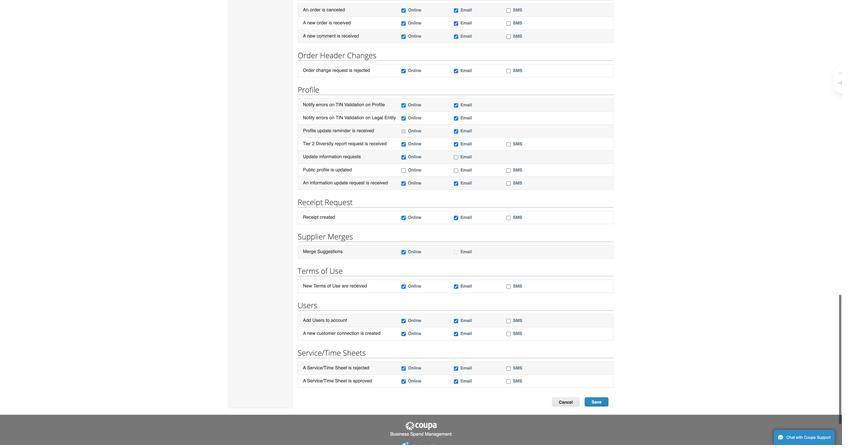 Task type: vqa. For each thing, say whether or not it's contained in the screenshot.
"Coupa Supplier Portal" image
yes



Task type: locate. For each thing, give the bounding box(es) containing it.
coupa supplier portal image
[[405, 421, 438, 431]]

None checkbox
[[454, 8, 458, 13], [507, 8, 511, 13], [402, 34, 406, 39], [507, 34, 511, 39], [402, 69, 406, 73], [454, 69, 458, 73], [507, 69, 511, 73], [454, 103, 458, 108], [402, 129, 406, 134], [454, 129, 458, 134], [454, 142, 458, 147], [402, 168, 406, 173], [454, 168, 458, 173], [402, 181, 406, 186], [454, 181, 458, 186], [507, 181, 511, 186], [402, 216, 406, 220], [454, 216, 458, 220], [507, 216, 511, 220], [507, 285, 511, 289], [454, 319, 458, 323], [454, 332, 458, 336], [454, 366, 458, 371], [507, 366, 511, 371], [507, 380, 511, 384], [454, 8, 458, 13], [507, 8, 511, 13], [402, 34, 406, 39], [507, 34, 511, 39], [402, 69, 406, 73], [454, 69, 458, 73], [507, 69, 511, 73], [454, 103, 458, 108], [402, 129, 406, 134], [454, 129, 458, 134], [454, 142, 458, 147], [402, 168, 406, 173], [454, 168, 458, 173], [402, 181, 406, 186], [454, 181, 458, 186], [507, 181, 511, 186], [402, 216, 406, 220], [454, 216, 458, 220], [507, 216, 511, 220], [507, 285, 511, 289], [454, 319, 458, 323], [454, 332, 458, 336], [454, 366, 458, 371], [507, 366, 511, 371], [507, 380, 511, 384]]

None checkbox
[[402, 8, 406, 13], [402, 21, 406, 26], [454, 21, 458, 26], [507, 21, 511, 26], [454, 34, 458, 39], [402, 103, 406, 108], [402, 116, 406, 121], [454, 116, 458, 121], [402, 142, 406, 147], [507, 142, 511, 147], [402, 155, 406, 160], [454, 155, 458, 160], [507, 168, 511, 173], [402, 250, 406, 255], [454, 250, 458, 255], [402, 285, 406, 289], [454, 285, 458, 289], [402, 319, 406, 323], [507, 319, 511, 323], [402, 332, 406, 336], [507, 332, 511, 336], [402, 366, 406, 371], [402, 380, 406, 384], [454, 380, 458, 384], [402, 8, 406, 13], [402, 21, 406, 26], [454, 21, 458, 26], [507, 21, 511, 26], [454, 34, 458, 39], [402, 103, 406, 108], [402, 116, 406, 121], [454, 116, 458, 121], [402, 142, 406, 147], [507, 142, 511, 147], [402, 155, 406, 160], [454, 155, 458, 160], [507, 168, 511, 173], [402, 250, 406, 255], [454, 250, 458, 255], [402, 285, 406, 289], [454, 285, 458, 289], [402, 319, 406, 323], [507, 319, 511, 323], [402, 332, 406, 336], [507, 332, 511, 336], [402, 366, 406, 371], [402, 380, 406, 384], [454, 380, 458, 384]]



